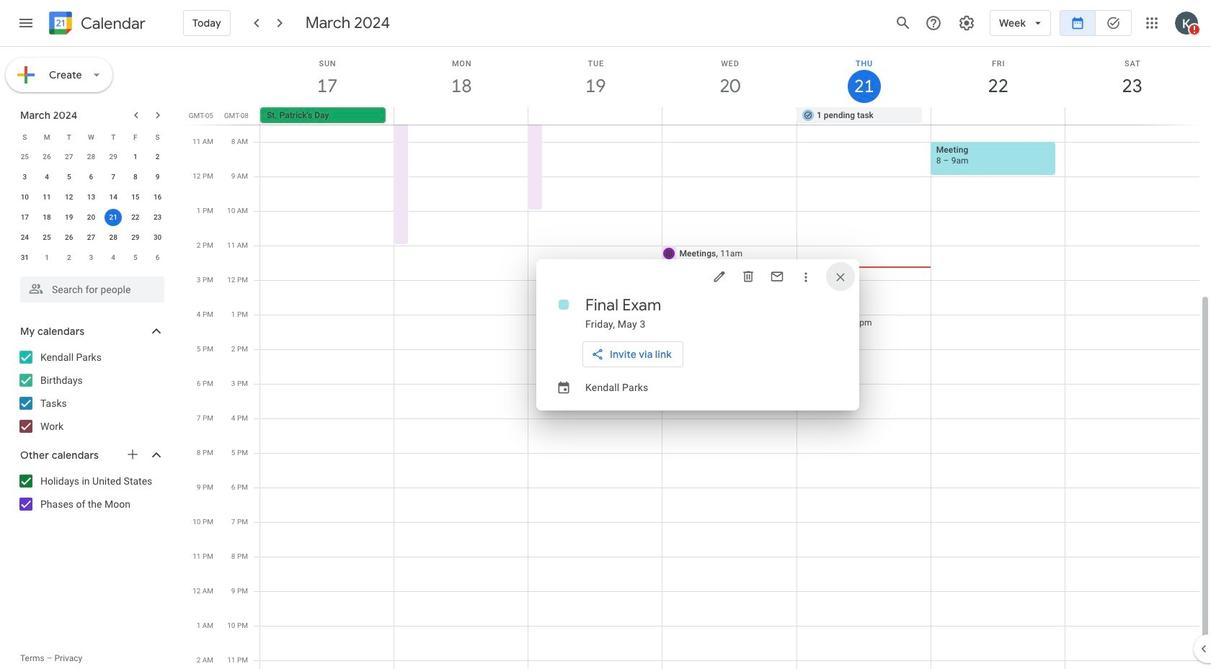 Task type: vqa. For each thing, say whether or not it's contained in the screenshot.
24 element
yes



Task type: describe. For each thing, give the bounding box(es) containing it.
other calendars list
[[3, 470, 179, 516]]

april 5 element
[[127, 249, 144, 267]]

27 element
[[83, 229, 100, 247]]

8 element
[[127, 169, 144, 186]]

email event details image
[[770, 269, 784, 284]]

april 4 element
[[105, 249, 122, 267]]

april 2 element
[[60, 249, 78, 267]]

22 element
[[127, 209, 144, 226]]

heading inside calendar element
[[78, 15, 146, 32]]

my calendars list
[[3, 346, 179, 438]]

april 1 element
[[38, 249, 56, 267]]

april 6 element
[[149, 249, 166, 267]]

15 element
[[127, 189, 144, 206]]

20 element
[[83, 209, 100, 226]]

30 element
[[149, 229, 166, 247]]

18 element
[[38, 209, 56, 226]]

delete event image
[[741, 269, 756, 284]]

settings menu image
[[958, 14, 976, 32]]

12 element
[[60, 189, 78, 206]]

6 element
[[83, 169, 100, 186]]

main drawer image
[[17, 14, 35, 32]]

21, today element
[[105, 209, 122, 226]]

31 element
[[16, 249, 33, 267]]

5 element
[[60, 169, 78, 186]]

march 2024 grid
[[14, 127, 169, 268]]

19 element
[[60, 209, 78, 226]]

4 element
[[38, 169, 56, 186]]

26 element
[[60, 229, 78, 247]]

calendar element
[[46, 9, 146, 40]]



Task type: locate. For each thing, give the bounding box(es) containing it.
add other calendars image
[[125, 448, 140, 462]]

Search for people text field
[[29, 277, 156, 303]]

1 element
[[127, 149, 144, 166]]

february 29 element
[[105, 149, 122, 166]]

february 27 element
[[60, 149, 78, 166]]

28 element
[[105, 229, 122, 247]]

2 element
[[149, 149, 166, 166]]

grid
[[185, 47, 1211, 670]]

24 element
[[16, 229, 33, 247]]

11 element
[[38, 189, 56, 206]]

9 element
[[149, 169, 166, 186]]

1 vertical spatial heading
[[585, 295, 662, 315]]

row
[[254, 107, 1211, 125], [14, 127, 169, 147], [14, 147, 169, 167], [14, 167, 169, 187], [14, 187, 169, 208], [14, 208, 169, 228], [14, 228, 169, 248], [14, 248, 169, 268]]

25 element
[[38, 229, 56, 247]]

10 element
[[16, 189, 33, 206]]

29 element
[[127, 229, 144, 247]]

cell
[[394, 107, 529, 125], [529, 107, 663, 125], [663, 107, 797, 125], [931, 107, 1065, 125], [1065, 107, 1199, 125], [102, 208, 124, 228]]

16 element
[[149, 189, 166, 206]]

cell inside 'march 2024' grid
[[102, 208, 124, 228]]

row group
[[14, 147, 169, 268]]

0 vertical spatial heading
[[78, 15, 146, 32]]

17 element
[[16, 209, 33, 226]]

7 element
[[105, 169, 122, 186]]

23 element
[[149, 209, 166, 226]]

april 3 element
[[83, 249, 100, 267]]

february 26 element
[[38, 149, 56, 166]]

february 28 element
[[83, 149, 100, 166]]

14 element
[[105, 189, 122, 206]]

3 element
[[16, 169, 33, 186]]

february 25 element
[[16, 149, 33, 166]]

None search field
[[0, 271, 179, 303]]

13 element
[[83, 189, 100, 206]]

0 horizontal spatial heading
[[78, 15, 146, 32]]

1 horizontal spatial heading
[[585, 295, 662, 315]]

heading
[[78, 15, 146, 32], [585, 295, 662, 315]]



